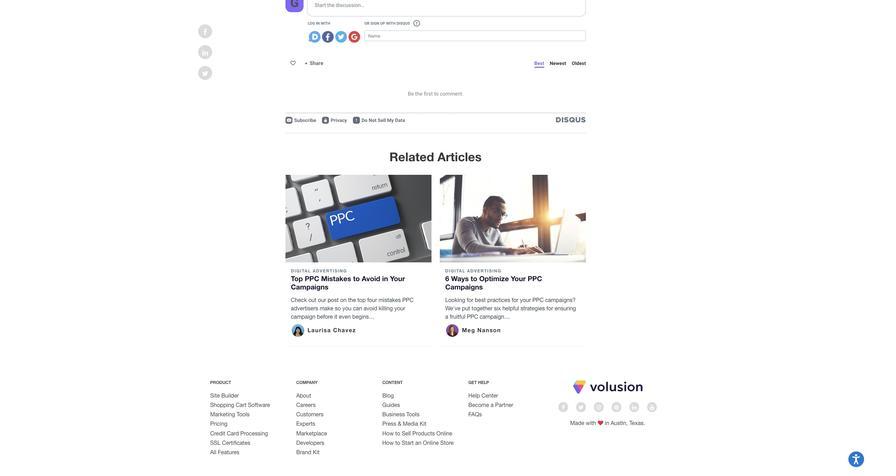 Task type: describe. For each thing, give the bounding box(es) containing it.
tools inside site builder shopping cart software marketing tools pricing credit card processing ssl certificates all features
[[237, 412, 250, 418]]

digital advertising top ppc mistakes to avoid in your campaigns
[[291, 269, 405, 291]]

6
[[445, 275, 449, 283]]

campaigns inside the digital advertising top ppc mistakes to avoid in your campaigns
[[291, 283, 329, 291]]

check out our post on the top four mistakes ppc advertisers make so you can avoid killing your campaign before it even begins…
[[291, 297, 414, 320]]

blog link
[[382, 393, 394, 399]]

top
[[291, 275, 303, 283]]

linkedin image
[[202, 49, 208, 56]]

0 horizontal spatial for
[[467, 297, 474, 303]]

ensuring
[[555, 305, 576, 312]]

become a partner link
[[469, 402, 513, 408]]

in inside the digital advertising top ppc mistakes to avoid in your campaigns
[[382, 275, 388, 283]]

follow volusion on instagram image
[[597, 405, 601, 410]]

certificates
[[222, 440, 250, 446]]

0 vertical spatial help
[[478, 380, 489, 385]]

ways
[[451, 275, 469, 283]]

check
[[291, 297, 307, 303]]

four
[[367, 297, 377, 303]]

site
[[210, 393, 220, 399]]

faqs link
[[469, 412, 482, 418]]

to left sell
[[395, 430, 400, 437]]

ssl certificates link
[[210, 440, 250, 446]]

killing
[[379, 305, 393, 312]]

get help
[[469, 380, 489, 385]]

make
[[320, 305, 333, 312]]

twitter image
[[202, 70, 208, 77]]

follow volusion on linkedin image
[[632, 405, 637, 410]]

shopping cart software link
[[210, 402, 270, 408]]

1 vertical spatial online
[[423, 440, 439, 446]]

press & media kit link
[[382, 421, 427, 427]]

partner
[[495, 402, 513, 408]]

in austin, texas.
[[603, 420, 645, 426]]

customers
[[296, 412, 324, 418]]

even
[[339, 314, 351, 320]]

product
[[210, 380, 231, 385]]

site builder link
[[210, 393, 239, 399]]

your inside digital advertising 6 ways to optimize your ppc campaigns
[[511, 275, 526, 283]]

digital for ways
[[445, 269, 466, 274]]

store
[[440, 440, 454, 446]]

become
[[469, 402, 489, 408]]

can
[[353, 305, 362, 312]]

pricing link
[[210, 421, 227, 427]]

experts link
[[296, 421, 315, 427]]

center
[[482, 393, 498, 399]]

kit for media
[[420, 421, 427, 427]]

a inside looking for best practices for your ppc campaigns? we've put together six helpful strategies for ensuring a fruitful ppc campaign…
[[445, 314, 448, 320]]

digital advertising 6 ways to optimize your ppc campaigns
[[445, 269, 542, 291]]

our
[[318, 297, 326, 303]]

articles
[[438, 150, 482, 164]]

begins…
[[352, 314, 375, 320]]

facebook image
[[203, 29, 207, 35]]

follow volusion on pinterest image
[[614, 405, 619, 410]]

advertisers
[[291, 305, 318, 312]]

company
[[296, 380, 318, 385]]

your inside looking for best practices for your ppc campaigns? we've put together six helpful strategies for ensuring a fruitful ppc campaign…
[[520, 297, 531, 303]]

chavez
[[333, 327, 356, 334]]

guides
[[382, 402, 400, 408]]

careers link
[[296, 402, 316, 408]]

campaigns?
[[545, 297, 576, 303]]

fruitful
[[450, 314, 465, 320]]

laurisa
[[308, 327, 331, 334]]

top
[[358, 297, 366, 303]]

advertising for to
[[467, 269, 502, 274]]

strategies
[[521, 305, 545, 312]]

ssl
[[210, 440, 221, 446]]

to inside the digital advertising top ppc mistakes to avoid in your campaigns
[[353, 275, 360, 283]]

credit
[[210, 430, 225, 437]]

your inside the check out our post on the top four mistakes ppc advertisers make so you can avoid killing your campaign before it even begins…
[[394, 305, 405, 312]]

meg nanson
[[462, 327, 501, 334]]

laurisa chavez link
[[291, 324, 356, 338]]

to inside digital advertising 6 ways to optimize your ppc campaigns
[[471, 275, 477, 283]]

experts
[[296, 421, 315, 427]]

processing
[[240, 430, 268, 437]]

to left the 'start'
[[395, 440, 400, 446]]

brand kit link
[[296, 449, 320, 456]]

follow volusion on twitter image
[[579, 405, 584, 410]]

1 horizontal spatial in
[[605, 420, 609, 426]]

you
[[342, 305, 352, 312]]

help inside help center become a partner faqs
[[469, 393, 480, 399]]

best
[[475, 297, 486, 303]]

texas.
[[630, 420, 645, 426]]

kit for brand
[[313, 449, 320, 456]]

digital for ppc
[[291, 269, 311, 274]]

laurisa chavez
[[308, 327, 356, 334]]

avoid
[[362, 275, 380, 283]]

so
[[335, 305, 341, 312]]

how to sell products online link
[[382, 430, 452, 437]]



Task type: locate. For each thing, give the bounding box(es) containing it.
0 vertical spatial how
[[382, 430, 394, 437]]

related articles
[[390, 150, 482, 164]]

tools inside blog guides business tools press & media kit how to sell products online how to start an online store
[[407, 412, 420, 418]]

before
[[317, 314, 333, 320]]

content
[[382, 380, 403, 385]]

0 horizontal spatial your
[[390, 275, 405, 283]]

about careers customers experts marketplace developers brand kit
[[296, 393, 327, 456]]

1 your from the left
[[390, 275, 405, 283]]

0 horizontal spatial campaigns
[[291, 283, 329, 291]]

for down the campaigns?
[[547, 305, 553, 312]]

nanson
[[477, 327, 501, 334]]

in
[[382, 275, 388, 283], [605, 420, 609, 426]]

0 horizontal spatial a
[[445, 314, 448, 320]]

0 horizontal spatial your
[[394, 305, 405, 312]]

get
[[469, 380, 477, 385]]

digital up ways
[[445, 269, 466, 274]]

digital inside digital advertising 6 ways to optimize your ppc campaigns
[[445, 269, 466, 274]]

kit down developers link
[[313, 449, 320, 456]]

a down the we've
[[445, 314, 448, 320]]

&
[[398, 421, 401, 427]]

your right "optimize"
[[511, 275, 526, 283]]

helpful
[[503, 305, 519, 312]]

kit up products
[[420, 421, 427, 427]]

1 vertical spatial how
[[382, 440, 394, 446]]

put
[[462, 305, 470, 312]]

together
[[472, 305, 493, 312]]

1 horizontal spatial a
[[491, 402, 494, 408]]

press
[[382, 421, 396, 427]]

kit inside about careers customers experts marketplace developers brand kit
[[313, 449, 320, 456]]

brand
[[296, 449, 311, 456]]

software
[[248, 402, 270, 408]]

advertising inside digital advertising 6 ways to optimize your ppc campaigns
[[467, 269, 502, 274]]

follow volusion on facebook image
[[562, 405, 565, 410]]

mistakes
[[379, 297, 401, 303]]

1 horizontal spatial your
[[511, 275, 526, 283]]

cart
[[236, 402, 246, 408]]

features
[[218, 449, 239, 456]]

business
[[382, 412, 405, 418]]

customers link
[[296, 412, 324, 418]]

developers
[[296, 440, 324, 446]]

about link
[[296, 393, 311, 399]]

2 horizontal spatial for
[[547, 305, 553, 312]]

to left avoid
[[353, 275, 360, 283]]

developers link
[[296, 440, 324, 446]]

campaigns up looking
[[445, 283, 483, 291]]

campaign…
[[480, 314, 510, 320]]

campaigns inside digital advertising 6 ways to optimize your ppc campaigns
[[445, 283, 483, 291]]

about
[[296, 393, 311, 399]]

tools
[[237, 412, 250, 418], [407, 412, 420, 418]]

0 vertical spatial kit
[[420, 421, 427, 427]]

optimize
[[479, 275, 509, 283]]

1 horizontal spatial tools
[[407, 412, 420, 418]]

1 vertical spatial in
[[605, 420, 609, 426]]

marketing tools link
[[210, 412, 250, 418]]

careers
[[296, 402, 316, 408]]

ppc inside the digital advertising top ppc mistakes to avoid in your campaigns
[[305, 275, 319, 283]]

marketing
[[210, 412, 235, 418]]

help
[[478, 380, 489, 385], [469, 393, 480, 399]]

a down center
[[491, 402, 494, 408]]

0 vertical spatial online
[[437, 430, 452, 437]]

builder
[[221, 393, 239, 399]]

2 tools from the left
[[407, 412, 420, 418]]

ecommerce software by volusion image
[[572, 380, 644, 395]]

1 campaigns from the left
[[291, 283, 329, 291]]

campaign
[[291, 314, 315, 320]]

six
[[494, 305, 501, 312]]

how to start an online store link
[[382, 440, 454, 446]]

start
[[402, 440, 414, 446]]

heart image
[[598, 421, 603, 426]]

we've
[[445, 305, 461, 312]]

kit
[[420, 421, 427, 427], [313, 449, 320, 456]]

ppc
[[305, 275, 319, 283], [528, 275, 542, 283], [402, 297, 414, 303], [533, 297, 544, 303], [467, 314, 478, 320]]

for up 'helpful'
[[512, 297, 519, 303]]

sell
[[402, 430, 411, 437]]

on
[[340, 297, 347, 303]]

site builder shopping cart software marketing tools pricing credit card processing ssl certificates all features
[[210, 393, 270, 456]]

online down products
[[423, 440, 439, 446]]

to right ways
[[471, 275, 477, 283]]

credit card processing link
[[210, 430, 268, 437]]

0 horizontal spatial advertising
[[313, 269, 347, 274]]

1 horizontal spatial advertising
[[467, 269, 502, 274]]

post
[[328, 297, 339, 303]]

1 horizontal spatial for
[[512, 297, 519, 303]]

products
[[413, 430, 435, 437]]

your up mistakes at the bottom left
[[390, 275, 405, 283]]

advertising
[[313, 269, 347, 274], [467, 269, 502, 274]]

1 vertical spatial your
[[394, 305, 405, 312]]

1 horizontal spatial your
[[520, 297, 531, 303]]

faqs
[[469, 412, 482, 418]]

follow volusion on youtube image
[[650, 405, 655, 410]]

in right avoid
[[382, 275, 388, 283]]

online
[[437, 430, 452, 437], [423, 440, 439, 446]]

0 horizontal spatial digital
[[291, 269, 311, 274]]

a
[[445, 314, 448, 320], [491, 402, 494, 408]]

2 digital from the left
[[445, 269, 466, 274]]

0 horizontal spatial tools
[[237, 412, 250, 418]]

ppc inside the check out our post on the top four mistakes ppc advertisers make so you can avoid killing your campaign before it even begins…
[[402, 297, 414, 303]]

1 horizontal spatial kit
[[420, 421, 427, 427]]

the
[[348, 297, 356, 303]]

advertising up "optimize"
[[467, 269, 502, 274]]

digital inside the digital advertising top ppc mistakes to avoid in your campaigns
[[291, 269, 311, 274]]

advertising up mistakes
[[313, 269, 347, 274]]

1 vertical spatial kit
[[313, 449, 320, 456]]

online up store in the bottom right of the page
[[437, 430, 452, 437]]

ppc inside digital advertising 6 ways to optimize your ppc campaigns
[[528, 275, 542, 283]]

0 horizontal spatial in
[[382, 275, 388, 283]]

advertising inside the digital advertising top ppc mistakes to avoid in your campaigns
[[313, 269, 347, 274]]

your down mistakes at the bottom left
[[394, 305, 405, 312]]

0 vertical spatial a
[[445, 314, 448, 320]]

1 how from the top
[[382, 430, 394, 437]]

business tools link
[[382, 412, 420, 418]]

shopping
[[210, 402, 234, 408]]

for up put
[[467, 297, 474, 303]]

your inside the digital advertising top ppc mistakes to avoid in your campaigns
[[390, 275, 405, 283]]

marketplace link
[[296, 430, 327, 437]]

1 advertising from the left
[[313, 269, 347, 274]]

blog
[[382, 393, 394, 399]]

guides link
[[382, 402, 400, 408]]

1 tools from the left
[[237, 412, 250, 418]]

2 campaigns from the left
[[445, 283, 483, 291]]

advertising for mistakes
[[313, 269, 347, 274]]

1 digital from the left
[[291, 269, 311, 274]]

open accessibe: accessibility options, statement and help image
[[853, 455, 860, 465]]

1 vertical spatial a
[[491, 402, 494, 408]]

1 vertical spatial help
[[469, 393, 480, 399]]

a inside help center become a partner faqs
[[491, 402, 494, 408]]

0 vertical spatial in
[[382, 275, 388, 283]]

help up become
[[469, 393, 480, 399]]

0 vertical spatial your
[[520, 297, 531, 303]]

marketplace
[[296, 430, 327, 437]]

blog guides business tools press & media kit how to sell products online how to start an online store
[[382, 393, 454, 446]]

all
[[210, 449, 216, 456]]

it
[[334, 314, 337, 320]]

2 your from the left
[[511, 275, 526, 283]]

your up strategies
[[520, 297, 531, 303]]

campaigns up out
[[291, 283, 329, 291]]

1 horizontal spatial campaigns
[[445, 283, 483, 291]]

digital
[[291, 269, 311, 274], [445, 269, 466, 274]]

card
[[227, 430, 239, 437]]

2 advertising from the left
[[467, 269, 502, 274]]

all features link
[[210, 449, 239, 456]]

2 how from the top
[[382, 440, 394, 446]]

1 horizontal spatial digital
[[445, 269, 466, 274]]

in right heart icon
[[605, 420, 609, 426]]

meg
[[462, 327, 475, 334]]

help center become a partner faqs
[[469, 393, 513, 418]]

meg nanson link
[[445, 324, 501, 338]]

0 horizontal spatial kit
[[313, 449, 320, 456]]

an
[[415, 440, 421, 446]]

help center link
[[469, 393, 498, 399]]

looking
[[445, 297, 465, 303]]

help right get
[[478, 380, 489, 385]]

with
[[586, 420, 596, 426]]

tools up media
[[407, 412, 420, 418]]

kit inside blog guides business tools press & media kit how to sell products online how to start an online store
[[420, 421, 427, 427]]

practices
[[487, 297, 510, 303]]

tools down the cart
[[237, 412, 250, 418]]

austin,
[[611, 420, 628, 426]]

media
[[403, 421, 418, 427]]

digital up the top
[[291, 269, 311, 274]]



Task type: vqa. For each thing, say whether or not it's contained in the screenshot.
Partner Marketplace link
no



